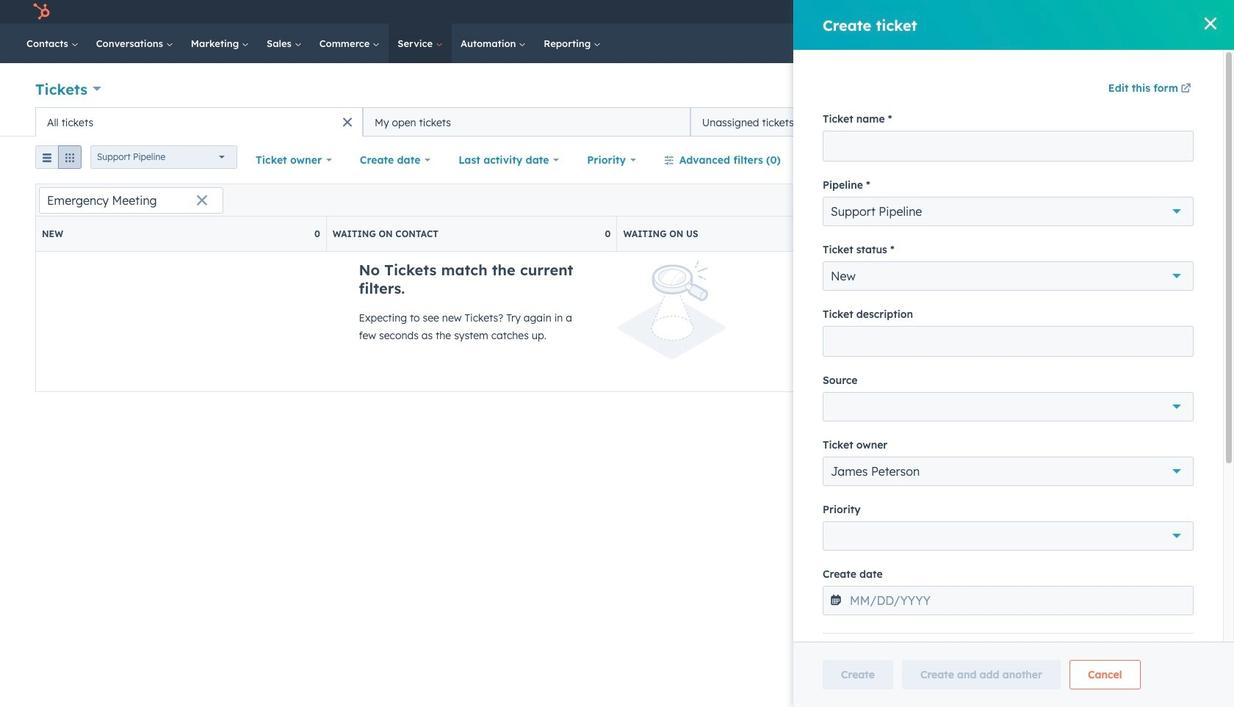 Task type: vqa. For each thing, say whether or not it's contained in the screenshot.
the Interactive chart image
no



Task type: locate. For each thing, give the bounding box(es) containing it.
menu
[[846, 0, 1217, 24]]

clear input image
[[196, 195, 208, 207]]

banner
[[35, 74, 1200, 107]]

james peterson image
[[1064, 5, 1078, 18]]

group
[[35, 146, 82, 175]]



Task type: describe. For each thing, give the bounding box(es) containing it.
Search ID, name, or description search field
[[39, 187, 223, 214]]

Search HubSpot search field
[[1028, 31, 1183, 56]]

marketplaces image
[[953, 7, 967, 20]]



